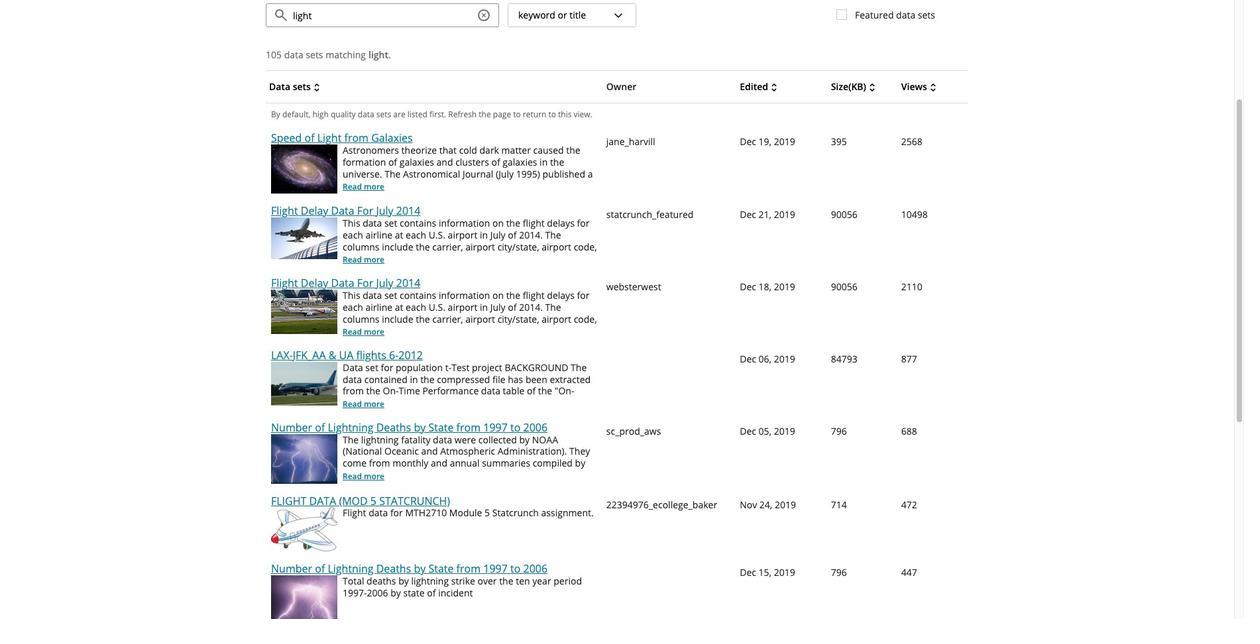 Task type: locate. For each thing, give the bounding box(es) containing it.
the
[[343, 433, 359, 446]]

2 90056 from the top
[[831, 280, 858, 293]]

compiled
[[533, 457, 573, 470]]

flight
[[271, 203, 298, 218], [271, 276, 298, 290], [343, 507, 366, 520]]

read more for jane_harvill
[[343, 181, 385, 192]]

flight delay data for july 2014
[[271, 203, 421, 218], [271, 276, 421, 290]]

2 delay from the top
[[301, 276, 329, 290]]

0 vertical spatial number of lightning deaths by state from 1997 to 2006 link
[[271, 420, 598, 435]]

lax-jfk_aa & ua flights 6-2012 link
[[271, 348, 598, 362]]

0 horizontal spatial sortable 18 image
[[311, 82, 323, 94]]

monthly down fatality
[[393, 457, 429, 470]]

2 sortable 18 image from the left
[[867, 82, 879, 94]]

more
[[364, 181, 385, 192], [364, 254, 385, 265], [364, 326, 385, 337], [364, 398, 385, 410], [364, 471, 385, 482]]

2019 right 05,
[[774, 425, 796, 437]]

data for featured
[[897, 9, 916, 21]]

statcrunch_featured
[[607, 208, 694, 221]]

of
[[305, 130, 315, 145], [315, 420, 325, 435], [372, 481, 381, 494], [315, 562, 325, 577], [427, 587, 436, 600]]

0 horizontal spatial lightning
[[361, 433, 399, 446]]

from
[[345, 130, 369, 145], [457, 420, 481, 435], [369, 457, 390, 470], [457, 562, 481, 577]]

2019 right 06,
[[774, 353, 796, 365]]

4 read more from the top
[[343, 398, 385, 410]]

monthly right in
[[546, 469, 582, 482]]

2 vertical spatial data
[[331, 276, 355, 290]]

number of lightning deaths by state from 1997 to 2006 thumbnail image left 1997-
[[271, 576, 338, 619]]

collected
[[479, 433, 517, 446]]

number of lightning deaths by state from 1997 to 2006 link up oceanic
[[271, 420, 598, 435]]

0 horizontal spatial the
[[343, 469, 357, 482]]

dec for dec 15, 2019
[[740, 567, 757, 579]]

sortable 18 image inside size(kb) button
[[867, 82, 879, 94]]

1 90056 from the top
[[831, 208, 858, 221]]

1 vertical spatial delay
[[301, 276, 329, 290]]

of right state
[[427, 587, 436, 600]]

1 deaths from the top
[[377, 420, 411, 435]]

deaths for sc_prod_aws
[[377, 420, 411, 435]]

4 read from the top
[[343, 398, 362, 410]]

clear the search field and get the full list back image
[[478, 9, 490, 21]]

deaths
[[367, 575, 396, 588]]

sets
[[918, 9, 936, 21], [306, 49, 323, 61], [293, 81, 311, 93], [377, 109, 391, 120]]

dec for dec 06, 2019
[[740, 353, 757, 365]]

delay for statcrunch_featured
[[301, 203, 329, 218]]

0 vertical spatial state
[[429, 420, 454, 435]]

read for jane_harvill
[[343, 181, 362, 192]]

1 vertical spatial state
[[429, 562, 454, 577]]

1 read more link from the top
[[343, 181, 385, 192]]

472
[[902, 498, 918, 511]]

number of lightning deaths by state from 1997 to 2006 thumbnail image
[[271, 434, 338, 484], [271, 576, 338, 619]]

monthly
[[393, 457, 429, 470], [546, 469, 582, 482]]

1 state from the top
[[429, 420, 454, 435]]

the
[[479, 109, 491, 120], [343, 469, 357, 482], [500, 575, 514, 588]]

return
[[523, 109, 547, 120]]

2 vertical spatial 2006
[[367, 587, 388, 600]]

1 1997 from the top
[[484, 420, 508, 435]]

21,
[[759, 208, 772, 221]]

read more for websterwest
[[343, 326, 385, 337]]

1 vertical spatial lightning
[[328, 562, 374, 577]]

read
[[343, 181, 362, 192], [343, 254, 362, 265], [343, 326, 362, 337], [343, 398, 362, 410], [343, 471, 362, 482]]

lightning right the
[[361, 433, 399, 446]]

number down flight data (mod 5 statcrunch) thumbnail
[[271, 562, 312, 577]]

1997 for sc_prod_aws
[[484, 420, 508, 435]]

2 number of lightning deaths by state from 1997 to 2006 thumbnail image from the top
[[271, 576, 338, 619]]

data right the 105
[[284, 49, 304, 61]]

0 vertical spatial data
[[269, 81, 291, 93]]

1 vertical spatial number of lightning deaths by state from 1997 to 2006 link
[[271, 562, 598, 577]]

number of lightning deaths by state from 1997 to 2006 thumbnail image up flight
[[271, 434, 338, 484]]

1 horizontal spatial sortable 18 image
[[867, 82, 879, 94]]

by left noaa
[[520, 433, 530, 446]]

5 read more from the top
[[343, 471, 385, 482]]

1 for from the top
[[357, 203, 374, 218]]

speed of light from galaxies
[[271, 130, 413, 145]]

by up oceanic
[[414, 420, 426, 435]]

dec 15, 2019
[[740, 567, 796, 579]]

galaxies
[[372, 130, 413, 145]]

to left year
[[511, 562, 521, 577]]

1 number of lightning deaths by state from 1997 to 2006 from the top
[[271, 420, 548, 435]]

4 dec from the top
[[740, 353, 757, 365]]

5 right module
[[485, 507, 490, 520]]

1 horizontal spatial monthly
[[546, 469, 582, 482]]

lightning up (national
[[328, 420, 374, 435]]

2 july from the top
[[376, 276, 394, 290]]

from up incident
[[457, 562, 481, 577]]

5 dec from the top
[[740, 425, 757, 437]]

of left the
[[315, 420, 325, 435]]

1 vertical spatial data
[[331, 203, 355, 218]]

0 vertical spatial for
[[357, 203, 374, 218]]

4 read more link from the top
[[343, 398, 385, 410]]

flight
[[271, 494, 307, 508]]

lightning for dec 15, 2019
[[328, 562, 374, 577]]

5 read more link from the top
[[343, 471, 385, 482]]

90056
[[831, 208, 858, 221], [831, 280, 858, 293]]

None search field
[[266, 0, 499, 28]]

1 vertical spatial number
[[271, 562, 312, 577]]

0 vertical spatial july
[[376, 203, 394, 218]]

sortable 18 image inside the 'edited' button
[[769, 82, 781, 94]]

2014 for websterwest
[[396, 276, 421, 290]]

from inside "the lightning fatality data were collected by noaa (national oceanic and atmospheric administration).  they come from monthly and annual summaries  compiled by the national weather service and  published in monthly issues of storm data."
[[369, 457, 390, 470]]

flight delay data for july 2014 link for statcrunch_featured
[[271, 203, 598, 218]]

0 vertical spatial number of lightning deaths by state from 1997 to 2006
[[271, 420, 548, 435]]

1 vertical spatial lightning
[[411, 575, 449, 588]]

flight delay data for july 2014 for websterwest
[[271, 276, 421, 290]]

0 vertical spatial flight delay data for july 2014 thumbnail image
[[271, 217, 338, 259]]

0 vertical spatial lightning
[[328, 420, 374, 435]]

2 flight delay data for july 2014 thumbnail image from the top
[[271, 290, 338, 334]]

views
[[902, 81, 928, 93]]

lightning inside "the lightning fatality data were collected by noaa (national oceanic and atmospheric administration).  they come from monthly and annual summaries  compiled by the national weather service and  published in monthly issues of storm data."
[[361, 433, 399, 446]]

of for sc_prod_aws
[[315, 420, 325, 435]]

lightning left 'strike'
[[411, 575, 449, 588]]

july
[[376, 203, 394, 218], [376, 276, 394, 290]]

5
[[371, 494, 377, 508], [485, 507, 490, 520]]

2 flight delay data for july 2014 from the top
[[271, 276, 421, 290]]

size(kb)
[[831, 81, 867, 93]]

to
[[514, 109, 521, 120], [549, 109, 556, 120], [511, 420, 521, 435], [511, 562, 521, 577]]

edited button
[[740, 81, 781, 94]]

1997
[[484, 420, 508, 435], [484, 562, 508, 577]]

1 dec from the top
[[740, 135, 757, 148]]

and up weather
[[422, 445, 438, 458]]

2019 for dec 21, 2019
[[774, 208, 796, 221]]

1 2014 from the top
[[396, 203, 421, 218]]

0 vertical spatial flight delay data for july 2014
[[271, 203, 421, 218]]

this
[[558, 109, 572, 120]]

of left light
[[305, 130, 315, 145]]

1 vertical spatial flight
[[271, 276, 298, 290]]

sets left matching
[[306, 49, 323, 61]]

1 vertical spatial 2014
[[396, 276, 421, 290]]

1997 left ten
[[484, 562, 508, 577]]

1 read from the top
[[343, 181, 362, 192]]

size(kb) button
[[831, 81, 879, 94]]

jfk_aa
[[293, 348, 326, 362]]

(national
[[343, 445, 382, 458]]

2019 right 19,
[[774, 135, 796, 148]]

2012
[[399, 348, 423, 362]]

read for dec 06, 2019
[[343, 398, 362, 410]]

lightning
[[361, 433, 399, 446], [411, 575, 449, 588]]

to right 'page'
[[514, 109, 521, 120]]

read more
[[343, 181, 385, 192], [343, 254, 385, 265], [343, 326, 385, 337], [343, 398, 385, 410], [343, 471, 385, 482]]

2 read from the top
[[343, 254, 362, 265]]

2 deaths from the top
[[377, 562, 411, 577]]

2 number of lightning deaths by state from 1997 to 2006 link from the top
[[271, 562, 598, 577]]

sortable 18 image for data sets
[[311, 82, 323, 94]]

to left the this
[[549, 109, 556, 120]]

period
[[554, 575, 582, 588]]

number of lightning deaths by state from 1997 to 2006 up oceanic
[[271, 420, 548, 435]]

number for sc_prod_aws
[[271, 420, 312, 435]]

1 read more from the top
[[343, 181, 385, 192]]

0 vertical spatial deaths
[[377, 420, 411, 435]]

delay
[[301, 203, 329, 218], [301, 276, 329, 290]]

1 vertical spatial flight delay data for july 2014
[[271, 276, 421, 290]]

module
[[450, 507, 482, 520]]

2 flight delay data for july 2014 link from the top
[[271, 276, 598, 290]]

sets right featured
[[918, 9, 936, 21]]

3 read more link from the top
[[343, 326, 385, 337]]

1 flight delay data for july 2014 from the top
[[271, 203, 421, 218]]

sortable 18 image
[[769, 82, 781, 94], [867, 82, 879, 94]]

10498
[[902, 208, 928, 221]]

data
[[897, 9, 916, 21], [284, 49, 304, 61], [358, 109, 375, 120], [433, 433, 452, 446], [369, 507, 388, 520]]

data left for
[[369, 507, 388, 520]]

0 vertical spatial flight delay data for july 2014 link
[[271, 203, 598, 218]]

1 vertical spatial deaths
[[377, 562, 411, 577]]

dec left 18,
[[740, 280, 757, 293]]

july for websterwest
[[376, 276, 394, 290]]

2 2014 from the top
[[396, 276, 421, 290]]

0 vertical spatial 796
[[831, 425, 847, 437]]

6 dec from the top
[[740, 567, 757, 579]]

0 vertical spatial delay
[[301, 203, 329, 218]]

the up (mod
[[343, 469, 357, 482]]

by
[[414, 420, 426, 435], [520, 433, 530, 446], [575, 457, 586, 470], [414, 562, 426, 577], [399, 575, 409, 588], [391, 587, 401, 600]]

3 dec from the top
[[740, 280, 757, 293]]

of left total
[[315, 562, 325, 577]]

1 number of lightning deaths by state from 1997 to 2006 link from the top
[[271, 420, 598, 435]]

sets left are
[[377, 109, 391, 120]]

2006 up administration).
[[524, 420, 548, 435]]

sortable 18 image
[[311, 82, 323, 94], [928, 82, 940, 94]]

5 read from the top
[[343, 471, 362, 482]]

5 more from the top
[[364, 471, 385, 482]]

2006 right total
[[367, 587, 388, 600]]

deaths up oceanic
[[377, 420, 411, 435]]

dec left 06,
[[740, 353, 757, 365]]

2 sortable 18 image from the left
[[928, 82, 940, 94]]

0 vertical spatial 90056
[[831, 208, 858, 221]]

number of lightning deaths by state from 1997 to 2006 thumbnail image for sc_prod_aws
[[271, 434, 338, 484]]

1 lightning from the top
[[328, 420, 374, 435]]

by default, high quality data sets are listed first. refresh the page to return to this view.
[[271, 109, 593, 120]]

2019 right 18,
[[774, 280, 796, 293]]

status
[[266, 48, 969, 63]]

state left were
[[429, 420, 454, 435]]

2 vertical spatial the
[[500, 575, 514, 588]]

data left were
[[433, 433, 452, 446]]

dec 05, 2019
[[740, 425, 796, 437]]

90056 for dec 18, 2019
[[831, 280, 858, 293]]

1 sortable 18 image from the left
[[769, 82, 781, 94]]

2019 right 24,
[[775, 498, 797, 511]]

dec left 19,
[[740, 135, 757, 148]]

1 horizontal spatial lightning
[[411, 575, 449, 588]]

1 vertical spatial number of lightning deaths by state from 1997 to 2006 thumbnail image
[[271, 576, 338, 619]]

sets up default, at the left
[[293, 81, 311, 93]]

0 vertical spatial flight
[[271, 203, 298, 218]]

speed of light from galaxies link
[[271, 130, 598, 145]]

1 horizontal spatial sortable 18 image
[[928, 82, 940, 94]]

1 vertical spatial flight delay data for july 2014 link
[[271, 276, 598, 290]]

number of lightning deaths by state from 1997 to 2006 link up state
[[271, 562, 598, 577]]

state up incident
[[429, 562, 454, 577]]

sortable 18 image up dec 19, 2019
[[769, 82, 781, 94]]

the left ten
[[500, 575, 514, 588]]

flight delay data for july 2014 thumbnail image
[[271, 217, 338, 259], [271, 290, 338, 334]]

state for dec 15, 2019
[[429, 562, 454, 577]]

noaa
[[532, 433, 558, 446]]

1 vertical spatial july
[[376, 276, 394, 290]]

1 vertical spatial for
[[357, 276, 374, 290]]

1 number of lightning deaths by state from 1997 to 2006 thumbnail image from the top
[[271, 434, 338, 484]]

by right compiled
[[575, 457, 586, 470]]

0 vertical spatial number
[[271, 420, 312, 435]]

2 state from the top
[[429, 562, 454, 577]]

1 796 from the top
[[831, 425, 847, 437]]

number of lightning deaths by state from 1997 to 2006 up state
[[271, 562, 548, 577]]

105
[[266, 49, 282, 61]]

0 vertical spatial 1997
[[484, 420, 508, 435]]

6-
[[389, 348, 399, 362]]

2 number of lightning deaths by state from 1997 to 2006 from the top
[[271, 562, 548, 577]]

1 vertical spatial 1997
[[484, 562, 508, 577]]

strike
[[452, 575, 475, 588]]

flight delay data for july 2014 thumbnail image for websterwest
[[271, 290, 338, 334]]

and
[[422, 445, 438, 458], [431, 457, 448, 470], [471, 469, 488, 482]]

2019
[[774, 135, 796, 148], [774, 208, 796, 221], [774, 280, 796, 293], [774, 353, 796, 365], [774, 425, 796, 437], [775, 498, 797, 511], [774, 567, 796, 579]]

2019 right 15,
[[774, 567, 796, 579]]

deaths up state
[[377, 562, 411, 577]]

data sets button
[[269, 81, 323, 94]]

the inside "the lightning fatality data were collected by noaa (national oceanic and atmospheric administration).  they come from monthly and annual summaries  compiled by the national weather service and  published in monthly issues of storm data."
[[343, 469, 357, 482]]

dec left 15,
[[740, 567, 757, 579]]

status containing 105 data sets matching
[[266, 48, 969, 63]]

2 read more from the top
[[343, 254, 385, 265]]

the left 'page'
[[479, 109, 491, 120]]

0 vertical spatial lightning
[[361, 433, 399, 446]]

lax-
[[271, 348, 293, 362]]

1 vertical spatial flight delay data for july 2014 thumbnail image
[[271, 290, 338, 334]]

for
[[391, 507, 403, 520]]

2 for from the top
[[357, 276, 374, 290]]

read more link for dec 06, 2019
[[343, 398, 385, 410]]

1997 right were
[[484, 420, 508, 435]]

5 right (mod
[[371, 494, 377, 508]]

lightning inside total deaths by lightning strike over the ten year period 1997-2006 by state of incident
[[411, 575, 449, 588]]

dec left 05,
[[740, 425, 757, 437]]

speed
[[271, 130, 302, 145]]

data right featured
[[897, 9, 916, 21]]

1 vertical spatial number of lightning deaths by state from 1997 to 2006
[[271, 562, 548, 577]]

sc_prod_aws
[[607, 425, 662, 437]]

of inside "the lightning fatality data were collected by noaa (national oceanic and atmospheric administration).  they come from monthly and annual summaries  compiled by the national weather service and  published in monthly issues of storm data."
[[372, 481, 381, 494]]

atmospheric
[[441, 445, 496, 458]]

sortable 18 image inside "views" button
[[928, 82, 940, 94]]

2 lightning from the top
[[328, 562, 374, 577]]

dec left '21,'
[[740, 208, 757, 221]]

1 vertical spatial 90056
[[831, 280, 858, 293]]

2006 left period
[[524, 562, 548, 577]]

speed of light from galaxies thumbnail image
[[271, 144, 338, 193]]

1 number from the top
[[271, 420, 312, 435]]

2006
[[524, 420, 548, 435], [524, 562, 548, 577], [367, 587, 388, 600]]

2014
[[396, 203, 421, 218], [396, 276, 421, 290]]

for for websterwest
[[357, 276, 374, 290]]

Search by keywords or tags search field
[[266, 3, 499, 27]]

1 vertical spatial the
[[343, 469, 357, 482]]

2019 right '21,'
[[774, 208, 796, 221]]

3 read from the top
[[343, 326, 362, 337]]

0 horizontal spatial sortable 18 image
[[769, 82, 781, 94]]

number of lightning deaths by state from 1997 to 2006
[[271, 420, 548, 435], [271, 562, 548, 577]]

1 vertical spatial 2006
[[524, 562, 548, 577]]

lightning up 1997-
[[328, 562, 374, 577]]

read more link for sc_prod_aws
[[343, 471, 385, 482]]

flight delay data for july 2014 thumbnail image for statcrunch_featured
[[271, 217, 338, 259]]

0 vertical spatial number of lightning deaths by state from 1997 to 2006 thumbnail image
[[271, 434, 338, 484]]

2 horizontal spatial the
[[500, 575, 514, 588]]

number of lightning deaths by state from 1997 to 2006 link
[[271, 420, 598, 435], [271, 562, 598, 577]]

july for statcrunch_featured
[[376, 203, 394, 218]]

0 vertical spatial 2006
[[524, 420, 548, 435]]

flight data for mth2710 module 5 statcrunch assignment.
[[343, 507, 594, 520]]

1 sortable 18 image from the left
[[311, 82, 323, 94]]

from right come
[[369, 457, 390, 470]]

395
[[831, 135, 847, 148]]

of left the storm
[[372, 481, 381, 494]]

total
[[343, 575, 364, 588]]

of for jane_harvill
[[305, 130, 315, 145]]

number down lax-jfk_aa & ua flights 6-2012 thumbnail
[[271, 420, 312, 435]]

2 number from the top
[[271, 562, 312, 577]]

1 delay from the top
[[301, 203, 329, 218]]

3 more from the top
[[364, 326, 385, 337]]

sortable 18 image inside data sets button
[[311, 82, 323, 94]]

dec for dec 05, 2019
[[740, 425, 757, 437]]

2 vertical spatial flight
[[343, 507, 366, 520]]

2 more from the top
[[364, 254, 385, 265]]

0 vertical spatial the
[[479, 109, 491, 120]]

1 more from the top
[[364, 181, 385, 192]]

2 dec from the top
[[740, 208, 757, 221]]

1 flight delay data for july 2014 thumbnail image from the top
[[271, 217, 338, 259]]

2 read more link from the top
[[343, 254, 385, 265]]

are
[[394, 109, 406, 120]]

3 read more from the top
[[343, 326, 385, 337]]

deaths
[[377, 420, 411, 435], [377, 562, 411, 577]]

more for dec 06, 2019
[[364, 398, 385, 410]]

refresh
[[449, 109, 477, 120]]

24,
[[760, 498, 773, 511]]

1 july from the top
[[376, 203, 394, 218]]

read more link for jane_harvill
[[343, 181, 385, 192]]

688
[[902, 425, 918, 437]]

1 vertical spatial 796
[[831, 567, 847, 579]]

0 horizontal spatial monthly
[[393, 457, 429, 470]]

4 more from the top
[[364, 398, 385, 410]]

sortable 18 image left views
[[867, 82, 879, 94]]

0 vertical spatial 2014
[[396, 203, 421, 218]]

dec for dec 18, 2019
[[740, 280, 757, 293]]

1 flight delay data for july 2014 link from the top
[[271, 203, 598, 218]]

2 1997 from the top
[[484, 562, 508, 577]]



Task type: vqa. For each thing, say whether or not it's contained in the screenshot.


Task type: describe. For each thing, give the bounding box(es) containing it.
service
[[438, 469, 469, 482]]

websterwest
[[607, 280, 662, 293]]

dec for dec 19, 2019
[[740, 135, 757, 148]]

first.
[[430, 109, 446, 120]]

flights
[[356, 348, 387, 362]]

they
[[570, 445, 590, 458]]

sortable 18 image for edited
[[769, 82, 781, 94]]

featured data sets
[[856, 9, 936, 21]]

lightning for sc_prod_aws
[[328, 420, 374, 435]]

more for websterwest
[[364, 326, 385, 337]]

issues
[[343, 481, 369, 494]]

lax-jfk_aa & ua flights 6-2012 thumbnail image
[[271, 362, 338, 406]]

for for statcrunch_featured
[[357, 203, 374, 218]]

storm
[[383, 481, 409, 494]]

2006 inside total deaths by lightning strike over the ten year period 1997-2006 by state of incident
[[367, 587, 388, 600]]

number of lightning deaths by state from 1997 to 2006 thumbnail image for dec 15, 2019
[[271, 576, 338, 619]]

default,
[[282, 109, 311, 120]]

1997 for dec 15, 2019
[[484, 562, 508, 577]]

views button
[[902, 81, 940, 94]]

ua
[[339, 348, 354, 362]]

714
[[831, 498, 847, 511]]

incident
[[438, 587, 473, 600]]

search image
[[275, 9, 287, 21]]

delay for websterwest
[[301, 276, 329, 290]]

(mod
[[339, 494, 368, 508]]

read more for sc_prod_aws
[[343, 471, 385, 482]]

to up administration).
[[511, 420, 521, 435]]

read more link for websterwest
[[343, 326, 385, 337]]

page
[[493, 109, 511, 120]]

number of lightning deaths by state from 1997 to 2006 link for sc_prod_aws
[[271, 420, 598, 435]]

and left annual
[[431, 457, 448, 470]]

18,
[[759, 280, 772, 293]]

come
[[343, 457, 367, 470]]

&
[[329, 348, 337, 362]]

administration).
[[498, 445, 567, 458]]

data right quality
[[358, 109, 375, 120]]

data inside "the lightning fatality data were collected by noaa (national oceanic and atmospheric administration).  they come from monthly and annual summaries  compiled by the national weather service and  published in monthly issues of storm data."
[[433, 433, 452, 446]]

of for dec 15, 2019
[[315, 562, 325, 577]]

read for sc_prod_aws
[[343, 471, 362, 482]]

number for dec 15, 2019
[[271, 562, 312, 577]]

number of lightning deaths by state from 1997 to 2006 for dec 15, 2019
[[271, 562, 548, 577]]

by right 'deaths'
[[399, 575, 409, 588]]

summaries
[[482, 457, 531, 470]]

from up "atmospheric"
[[457, 420, 481, 435]]

2019 for dec 06, 2019
[[774, 353, 796, 365]]

number of lightning deaths by state from 1997 to 2006 link for dec 15, 2019
[[271, 562, 598, 577]]

90056 for dec 21, 2019
[[831, 208, 858, 221]]

read for websterwest
[[343, 326, 362, 337]]

owner
[[607, 81, 637, 93]]

by
[[271, 109, 280, 120]]

mth2710
[[406, 507, 447, 520]]

2019 for dec 18, 2019
[[774, 280, 796, 293]]

assignment.
[[542, 507, 594, 520]]

1 horizontal spatial the
[[479, 109, 491, 120]]

dec 21, 2019
[[740, 208, 796, 221]]

2014 for statcrunch_featured
[[396, 203, 421, 218]]

lax-jfk_aa & ua flights 6-2012
[[271, 348, 423, 362]]

over
[[478, 575, 497, 588]]

oceanic
[[385, 445, 419, 458]]

2006 for dec 15, 2019
[[524, 562, 548, 577]]

weather
[[399, 469, 435, 482]]

statcrunch
[[493, 507, 539, 520]]

fatality
[[401, 433, 431, 446]]

by up state
[[414, 562, 426, 577]]

2019 for dec 15, 2019
[[774, 567, 796, 579]]

read more link for statcrunch_featured
[[343, 254, 385, 265]]

state for sc_prod_aws
[[429, 420, 454, 435]]

the lightning fatality data were collected by noaa (national oceanic and atmospheric administration).  they come from monthly and annual summaries  compiled by the national weather service and  published in monthly issues of storm data.
[[343, 433, 590, 494]]

0 horizontal spatial 5
[[371, 494, 377, 508]]

dec 06, 2019
[[740, 353, 796, 365]]

06,
[[759, 353, 772, 365]]

more for statcrunch_featured
[[364, 254, 385, 265]]

edited
[[740, 81, 769, 93]]

05,
[[759, 425, 772, 437]]

2019 for dec 19, 2019
[[774, 135, 796, 148]]

data for statcrunch_featured
[[331, 203, 355, 218]]

and right service
[[471, 469, 488, 482]]

data
[[309, 494, 336, 508]]

quality
[[331, 109, 356, 120]]

state
[[404, 587, 425, 600]]

nov 24, 2019
[[740, 498, 797, 511]]

flight data (mod 5 statcrunch)
[[271, 494, 450, 508]]

annual
[[450, 457, 480, 470]]

number of lightning deaths by state from 1997 to 2006 for sc_prod_aws
[[271, 420, 548, 435]]

featured
[[856, 9, 894, 21]]

flight delay data for july 2014 for statcrunch_featured
[[271, 203, 421, 218]]

dec 18, 2019
[[740, 280, 796, 293]]

dec for dec 21, 2019
[[740, 208, 757, 221]]

of inside total deaths by lightning strike over the ten year period 1997-2006 by state of incident
[[427, 587, 436, 600]]

.
[[389, 49, 391, 61]]

dec 19, 2019
[[740, 135, 796, 148]]

447
[[902, 567, 918, 579]]

1 horizontal spatial 5
[[485, 507, 490, 520]]

the inside total deaths by lightning strike over the ten year period 1997-2006 by state of incident
[[500, 575, 514, 588]]

read more for statcrunch_featured
[[343, 254, 385, 265]]

national
[[359, 469, 396, 482]]

published
[[490, 469, 533, 482]]

sortable 18 image for views
[[928, 82, 940, 94]]

were
[[455, 433, 476, 446]]

data inside button
[[269, 81, 291, 93]]

read more for dec 06, 2019
[[343, 398, 385, 410]]

more for jane_harvill
[[364, 181, 385, 192]]

84793
[[831, 353, 858, 365]]

data sets
[[269, 81, 311, 93]]

data for flight
[[369, 507, 388, 520]]

more for sc_prod_aws
[[364, 471, 385, 482]]

data.
[[412, 481, 435, 494]]

light
[[318, 130, 342, 145]]

sets inside button
[[293, 81, 311, 93]]

matching
[[326, 49, 366, 61]]

877
[[902, 353, 918, 365]]

by left state
[[391, 587, 401, 600]]

from down quality
[[345, 130, 369, 145]]

1997-
[[343, 587, 367, 600]]

2568
[[902, 135, 923, 148]]

2 796 from the top
[[831, 567, 847, 579]]

2019 for dec 05, 2019
[[774, 425, 796, 437]]

flight for websterwest
[[271, 276, 298, 290]]

15,
[[759, 567, 772, 579]]

deaths for dec 15, 2019
[[377, 562, 411, 577]]

data for websterwest
[[331, 276, 355, 290]]

read for statcrunch_featured
[[343, 254, 362, 265]]

22394976_ecollege_baker
[[607, 498, 718, 511]]

high
[[313, 109, 329, 120]]

nov
[[740, 498, 758, 511]]

data for 105
[[284, 49, 304, 61]]

jane_harvill
[[607, 135, 656, 148]]

total deaths by lightning strike over the ten year period 1997-2006 by state of incident
[[343, 575, 582, 600]]

2019 for nov 24, 2019
[[775, 498, 797, 511]]

ten
[[516, 575, 530, 588]]

2006 for sc_prod_aws
[[524, 420, 548, 435]]

statcrunch)
[[379, 494, 450, 508]]

flight delay data for july 2014 link for websterwest
[[271, 276, 598, 290]]

year
[[533, 575, 552, 588]]

sortable 18 image for size(kb)
[[867, 82, 879, 94]]

flight for statcrunch_featured
[[271, 203, 298, 218]]

flight data (mod 5 statcrunch) thumbnail image
[[271, 508, 338, 552]]



